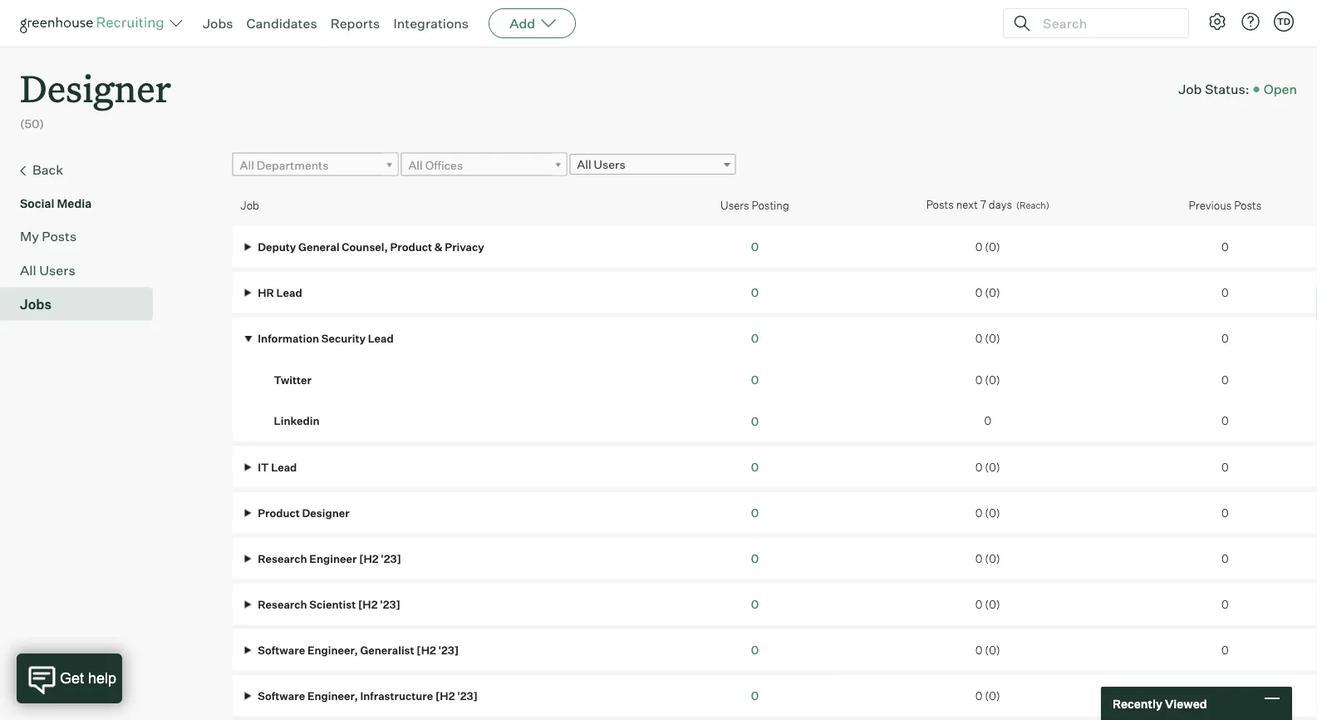 Task type: vqa. For each thing, say whether or not it's contained in the screenshot.
Jobs link to the top
yes



Task type: locate. For each thing, give the bounding box(es) containing it.
6 (0) from the top
[[986, 506, 1001, 519]]

Search text field
[[1039, 11, 1174, 35]]

11 0 link from the top
[[751, 688, 759, 703]]

all users
[[577, 157, 626, 172], [20, 262, 75, 278]]

research down "product designer"
[[258, 552, 307, 565]]

1 horizontal spatial 0 0 0
[[1222, 332, 1229, 427]]

posts right previous
[[1235, 198, 1262, 212]]

0 vertical spatial lead
[[276, 286, 302, 299]]

all offices link
[[401, 153, 567, 177]]

2 0 (0) from the top
[[976, 286, 1001, 299]]

4 0 link from the top
[[751, 372, 759, 387]]

0 link for hr lead
[[751, 285, 759, 299]]

information security lead
[[256, 332, 394, 345]]

1 horizontal spatial job
[[1179, 81, 1203, 97]]

[h2
[[359, 552, 379, 565], [358, 597, 378, 611], [417, 643, 436, 656], [436, 689, 455, 702]]

1 engineer, from the top
[[308, 643, 358, 656]]

0 vertical spatial engineer,
[[308, 643, 358, 656]]

job status:
[[1179, 81, 1250, 97]]

10 0 (0) from the top
[[976, 689, 1001, 702]]

2 horizontal spatial users
[[721, 198, 750, 212]]

jobs link left candidates link
[[203, 15, 233, 32]]

9 0 link from the top
[[751, 597, 759, 611]]

9 (0) from the top
[[986, 643, 1001, 656]]

0 horizontal spatial jobs
[[20, 296, 52, 312]]

integrations link
[[394, 15, 469, 32]]

6 0 (0) from the top
[[976, 506, 1001, 519]]

jobs link
[[203, 15, 233, 32], [20, 294, 146, 314]]

all
[[577, 157, 592, 172], [240, 158, 254, 172], [409, 158, 423, 172], [20, 262, 36, 278]]

0 horizontal spatial designer
[[20, 63, 171, 112]]

users posting
[[721, 198, 790, 212]]

product left &
[[390, 240, 432, 253]]

generalist
[[360, 643, 415, 656]]

0 link
[[751, 239, 759, 254], [751, 285, 759, 299], [751, 331, 759, 345], [751, 372, 759, 387], [751, 414, 759, 428], [751, 460, 759, 474], [751, 505, 759, 520], [751, 551, 759, 566], [751, 597, 759, 611], [751, 642, 759, 657], [751, 688, 759, 703]]

deputy general counsel, product & privacy
[[256, 240, 485, 253]]

0 vertical spatial jobs link
[[203, 15, 233, 32]]

7 (0) from the top
[[986, 552, 1001, 565]]

2 software from the top
[[258, 689, 305, 702]]

(0) for deputy general counsel, product & privacy
[[986, 240, 1001, 253]]

posts for my posts
[[42, 228, 77, 244]]

my posts
[[20, 228, 77, 244]]

jobs down my
[[20, 296, 52, 312]]

jobs
[[203, 15, 233, 32], [20, 296, 52, 312]]

1 0 (0) from the top
[[976, 240, 1001, 253]]

3 0 (0) from the top
[[976, 332, 1001, 345]]

(0)
[[986, 240, 1001, 253], [986, 286, 1001, 299], [986, 332, 1001, 345], [986, 373, 1001, 386], [986, 460, 1001, 473], [986, 506, 1001, 519], [986, 552, 1001, 565], [986, 597, 1001, 611], [986, 643, 1001, 656], [986, 689, 1001, 702]]

designer down greenhouse recruiting image on the top of page
[[20, 63, 171, 112]]

0
[[751, 239, 759, 254], [976, 240, 983, 253], [1222, 240, 1229, 253], [751, 285, 759, 299], [976, 286, 983, 299], [1222, 286, 1229, 299], [751, 331, 759, 345], [976, 332, 983, 345], [1222, 332, 1229, 345], [751, 372, 759, 387], [976, 373, 983, 386], [1222, 373, 1229, 386], [751, 414, 759, 428], [985, 414, 992, 427], [1222, 414, 1229, 427], [751, 460, 759, 474], [976, 460, 983, 473], [1222, 460, 1229, 473], [751, 505, 759, 520], [976, 506, 983, 519], [1222, 506, 1229, 519], [751, 551, 759, 566], [976, 552, 983, 565], [1222, 552, 1229, 565], [751, 597, 759, 611], [976, 597, 983, 611], [1222, 597, 1229, 611], [751, 642, 759, 657], [976, 643, 983, 656], [1222, 643, 1229, 656], [751, 688, 759, 703], [976, 689, 983, 702], [1222, 689, 1229, 702]]

0 vertical spatial designer
[[20, 63, 171, 112]]

posts left next
[[927, 198, 954, 211]]

0 (0) for research engineer [h2 '23]
[[976, 552, 1001, 565]]

0 vertical spatial job
[[1179, 81, 1203, 97]]

lead right hr
[[276, 286, 302, 299]]

product
[[390, 240, 432, 253], [258, 506, 300, 519]]

'23]
[[381, 552, 402, 565], [380, 597, 401, 611], [439, 643, 459, 656], [457, 689, 478, 702]]

product designer
[[256, 506, 350, 519]]

lead right the security
[[368, 332, 394, 345]]

0 link for research scientist [h2 '23]
[[751, 597, 759, 611]]

designer
[[20, 63, 171, 112], [302, 506, 350, 519]]

jobs left candidates link
[[203, 15, 233, 32]]

social
[[20, 196, 54, 210]]

2 research from the top
[[258, 597, 307, 611]]

all users link
[[570, 154, 736, 175], [20, 260, 146, 280]]

td button
[[1275, 12, 1295, 32]]

5 0 (0) from the top
[[976, 460, 1001, 473]]

social media
[[20, 196, 92, 210]]

(0) for hr lead
[[986, 286, 1001, 299]]

1 horizontal spatial users
[[594, 157, 626, 172]]

integrations
[[394, 15, 469, 32]]

(reach)
[[1017, 200, 1050, 211]]

0 vertical spatial all users
[[577, 157, 626, 172]]

scientist
[[310, 597, 356, 611]]

3 0 link from the top
[[751, 331, 759, 345]]

users
[[594, 157, 626, 172], [721, 198, 750, 212], [39, 262, 75, 278]]

0 vertical spatial jobs
[[203, 15, 233, 32]]

2 vertical spatial lead
[[271, 460, 297, 473]]

2 engineer, from the top
[[308, 689, 358, 702]]

0 vertical spatial product
[[390, 240, 432, 253]]

designer up research engineer [h2 '23] at the bottom left of the page
[[302, 506, 350, 519]]

2 (0) from the top
[[986, 286, 1001, 299]]

1 vertical spatial users
[[721, 198, 750, 212]]

0 vertical spatial all users link
[[570, 154, 736, 175]]

engineer, down scientist
[[308, 643, 358, 656]]

[h2 right 'infrastructure'
[[436, 689, 455, 702]]

0 horizontal spatial posts
[[42, 228, 77, 244]]

8 0 link from the top
[[751, 551, 759, 566]]

6 0 link from the top
[[751, 460, 759, 474]]

previous posts
[[1189, 198, 1262, 212]]

open
[[1264, 81, 1298, 97]]

(0) for software engineer, generalist [h2 '23]
[[986, 643, 1001, 656]]

1 0 link from the top
[[751, 239, 759, 254]]

7 0 link from the top
[[751, 505, 759, 520]]

departments
[[257, 158, 329, 172]]

3 (0) from the top
[[986, 332, 1001, 345]]

[h2 right "generalist"
[[417, 643, 436, 656]]

lead right it
[[271, 460, 297, 473]]

0 (0)
[[976, 240, 1001, 253], [976, 286, 1001, 299], [976, 332, 1001, 345], [976, 373, 1001, 386], [976, 460, 1001, 473], [976, 506, 1001, 519], [976, 552, 1001, 565], [976, 597, 1001, 611], [976, 643, 1001, 656], [976, 689, 1001, 702]]

engineer
[[310, 552, 357, 565]]

posts right my
[[42, 228, 77, 244]]

next
[[957, 198, 978, 211]]

2 horizontal spatial posts
[[1235, 198, 1262, 212]]

5 (0) from the top
[[986, 460, 1001, 473]]

1 vertical spatial designer
[[302, 506, 350, 519]]

0 (0) for it lead
[[976, 460, 1001, 473]]

it lead
[[256, 460, 297, 473]]

designer (50)
[[20, 63, 171, 131]]

1 vertical spatial jobs
[[20, 296, 52, 312]]

5 0 link from the top
[[751, 414, 759, 428]]

1 vertical spatial all users
[[20, 262, 75, 278]]

research
[[258, 552, 307, 565], [258, 597, 307, 611]]

it
[[258, 460, 269, 473]]

(0) for research engineer [h2 '23]
[[986, 552, 1001, 565]]

1 vertical spatial job
[[241, 198, 259, 212]]

engineer, down software engineer, generalist [h2 '23]
[[308, 689, 358, 702]]

1 horizontal spatial all users link
[[570, 154, 736, 175]]

0 horizontal spatial job
[[241, 198, 259, 212]]

software
[[258, 643, 305, 656], [258, 689, 305, 702]]

status:
[[1206, 81, 1250, 97]]

2 vertical spatial users
[[39, 262, 75, 278]]

1 research from the top
[[258, 552, 307, 565]]

7
[[981, 198, 987, 211]]

lead
[[276, 286, 302, 299], [368, 332, 394, 345], [271, 460, 297, 473]]

engineer,
[[308, 643, 358, 656], [308, 689, 358, 702]]

'23] right "generalist"
[[439, 643, 459, 656]]

(0) for research scientist [h2 '23]
[[986, 597, 1001, 611]]

candidates link
[[247, 15, 317, 32]]

recently viewed
[[1113, 696, 1208, 711]]

1 vertical spatial product
[[258, 506, 300, 519]]

0 horizontal spatial all users link
[[20, 260, 146, 280]]

10 0 link from the top
[[751, 642, 759, 657]]

engineer, for infrastructure
[[308, 689, 358, 702]]

linkedin
[[274, 414, 320, 427]]

product down it lead
[[258, 506, 300, 519]]

infrastructure
[[360, 689, 433, 702]]

lead for it lead
[[271, 460, 297, 473]]

0 vertical spatial software
[[258, 643, 305, 656]]

1 vertical spatial research
[[258, 597, 307, 611]]

0 vertical spatial research
[[258, 552, 307, 565]]

jobs link down my posts link
[[20, 294, 146, 314]]

lead for hr lead
[[276, 286, 302, 299]]

1 vertical spatial software
[[258, 689, 305, 702]]

2 0 link from the top
[[751, 285, 759, 299]]

0 horizontal spatial all users
[[20, 262, 75, 278]]

research engineer [h2 '23]
[[256, 552, 402, 565]]

0 horizontal spatial jobs link
[[20, 294, 146, 314]]

days
[[989, 198, 1013, 211]]

software engineer, generalist [h2 '23]
[[256, 643, 459, 656]]

hr
[[258, 286, 274, 299]]

greenhouse recruiting image
[[20, 13, 170, 33]]

research left scientist
[[258, 597, 307, 611]]

0 (0) for research scientist [h2 '23]
[[976, 597, 1001, 611]]

9 0 (0) from the top
[[976, 643, 1001, 656]]

information
[[258, 332, 319, 345]]

hr lead
[[256, 286, 302, 299]]

research for scientist
[[258, 597, 307, 611]]

all inside all offices link
[[409, 158, 423, 172]]

0 (0) for product designer
[[976, 506, 1001, 519]]

0 0 0
[[751, 331, 759, 428], [1222, 332, 1229, 427]]

0 link for research engineer [h2 '23]
[[751, 551, 759, 566]]

(0) for software engineer, infrastructure [h2 '23]
[[986, 689, 1001, 702]]

8 (0) from the top
[[986, 597, 1001, 611]]

1 vertical spatial engineer,
[[308, 689, 358, 702]]

4 (0) from the top
[[986, 373, 1001, 386]]

0 (0) for hr lead
[[976, 286, 1001, 299]]

job
[[1179, 81, 1203, 97], [241, 198, 259, 212]]

posts
[[927, 198, 954, 211], [1235, 198, 1262, 212], [42, 228, 77, 244]]

8 0 (0) from the top
[[976, 597, 1001, 611]]

back
[[32, 161, 63, 178]]

4 0 (0) from the top
[[976, 373, 1001, 386]]

job up deputy
[[241, 198, 259, 212]]

10 (0) from the top
[[986, 689, 1001, 702]]

0 (0) for deputy general counsel, product & privacy
[[976, 240, 1001, 253]]

7 0 (0) from the top
[[976, 552, 1001, 565]]

1 software from the top
[[258, 643, 305, 656]]

reports link
[[331, 15, 380, 32]]

1 (0) from the top
[[986, 240, 1001, 253]]

posts for previous posts
[[1235, 198, 1262, 212]]

candidates
[[247, 15, 317, 32]]

1 horizontal spatial jobs link
[[203, 15, 233, 32]]

all offices
[[409, 158, 463, 172]]

all departments link
[[232, 153, 399, 177]]

job left status:
[[1179, 81, 1203, 97]]

recently
[[1113, 696, 1163, 711]]

offices
[[425, 158, 463, 172]]



Task type: describe. For each thing, give the bounding box(es) containing it.
software for software engineer, infrastructure [h2 '23]
[[258, 689, 305, 702]]

0 link for it lead
[[751, 460, 759, 474]]

0 link for software engineer, infrastructure [h2 '23]
[[751, 688, 759, 703]]

add button
[[489, 8, 576, 38]]

viewed
[[1166, 696, 1208, 711]]

all departments
[[240, 158, 329, 172]]

td button
[[1271, 8, 1298, 35]]

(0) for product designer
[[986, 506, 1001, 519]]

reports
[[331, 15, 380, 32]]

previous
[[1189, 198, 1232, 212]]

my posts link
[[20, 226, 146, 246]]

back link
[[20, 159, 146, 181]]

1 horizontal spatial posts
[[927, 198, 954, 211]]

0 horizontal spatial product
[[258, 506, 300, 519]]

1 vertical spatial lead
[[368, 332, 394, 345]]

add
[[510, 15, 536, 32]]

'23] up "generalist"
[[380, 597, 401, 611]]

general
[[299, 240, 340, 253]]

software engineer, infrastructure [h2 '23]
[[256, 689, 478, 702]]

0 horizontal spatial 0 0 0
[[751, 331, 759, 428]]

0 vertical spatial users
[[594, 157, 626, 172]]

my
[[20, 228, 39, 244]]

'23] right 'infrastructure'
[[457, 689, 478, 702]]

posting
[[752, 198, 790, 212]]

0 (0) for software engineer, infrastructure [h2 '23]
[[976, 689, 1001, 702]]

0 horizontal spatial users
[[39, 262, 75, 278]]

0 link for deputy general counsel, product & privacy
[[751, 239, 759, 254]]

[h2 right scientist
[[358, 597, 378, 611]]

1 horizontal spatial jobs
[[203, 15, 233, 32]]

job for job status:
[[1179, 81, 1203, 97]]

1 horizontal spatial designer
[[302, 506, 350, 519]]

1 horizontal spatial product
[[390, 240, 432, 253]]

security
[[322, 332, 366, 345]]

job for job
[[241, 198, 259, 212]]

software for software engineer, generalist [h2 '23]
[[258, 643, 305, 656]]

twitter
[[274, 373, 312, 386]]

deputy
[[258, 240, 296, 253]]

1 vertical spatial jobs link
[[20, 294, 146, 314]]

0 link for software engineer, generalist [h2 '23]
[[751, 642, 759, 657]]

counsel,
[[342, 240, 388, 253]]

0 link for product designer
[[751, 505, 759, 520]]

1 horizontal spatial all users
[[577, 157, 626, 172]]

posts next 7 days (reach)
[[927, 198, 1050, 211]]

0 (0) for software engineer, generalist [h2 '23]
[[976, 643, 1001, 656]]

engineer, for generalist
[[308, 643, 358, 656]]

&
[[435, 240, 443, 253]]

research for engineer
[[258, 552, 307, 565]]

all inside the all departments link
[[240, 158, 254, 172]]

research scientist [h2 '23]
[[256, 597, 401, 611]]

configure image
[[1208, 12, 1228, 32]]

(0) for it lead
[[986, 460, 1001, 473]]

media
[[57, 196, 92, 210]]

privacy
[[445, 240, 485, 253]]

'23] right engineer
[[381, 552, 402, 565]]

[h2 right engineer
[[359, 552, 379, 565]]

td
[[1278, 16, 1291, 27]]

designer link
[[20, 47, 171, 116]]

1 vertical spatial all users link
[[20, 260, 146, 280]]

jobs inside jobs link
[[20, 296, 52, 312]]

(50)
[[20, 117, 44, 131]]



